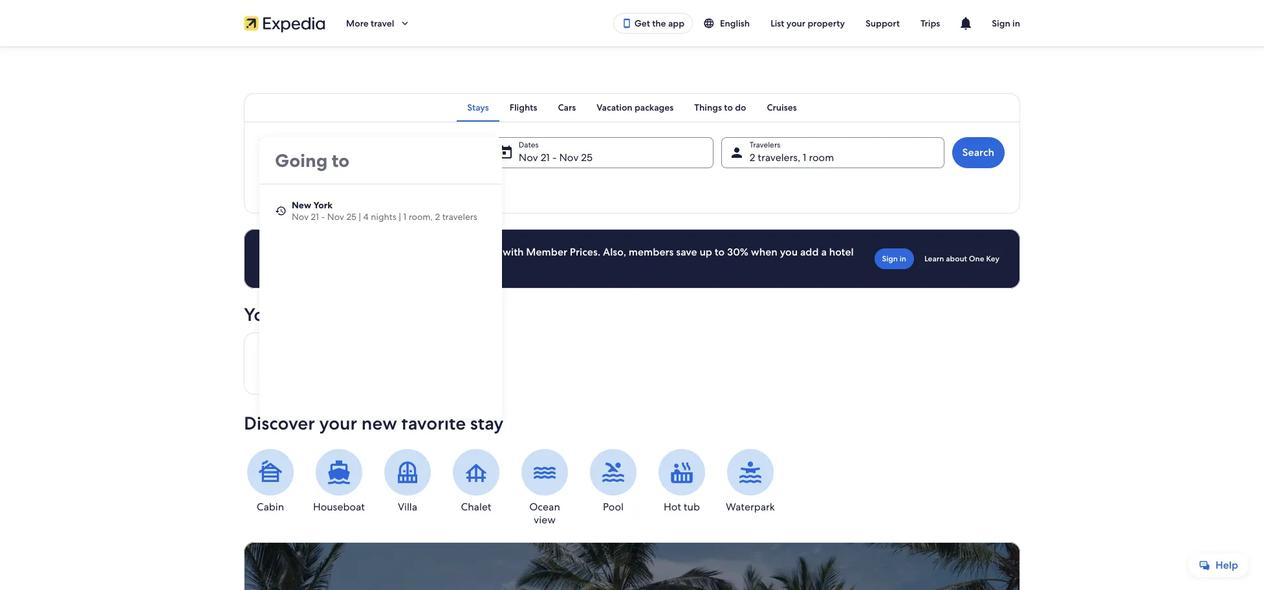 Task type: vqa. For each thing, say whether or not it's contained in the screenshot.
NEW YORK FLIGHTS IMAGE
no



Task type: describe. For each thing, give the bounding box(es) containing it.
ocean view button
[[518, 449, 571, 527]]

ocean
[[529, 500, 560, 514]]

sign in link
[[874, 248, 914, 269]]

main content containing your recent searches
[[0, 47, 1264, 590]]

your for discover
[[319, 412, 357, 435]]

download button title image
[[622, 18, 632, 28]]

save
[[676, 245, 697, 259]]

a right add
[[821, 245, 827, 259]]

travel
[[371, 17, 394, 29]]

app
[[668, 17, 685, 29]]

in inside dropdown button
[[1013, 17, 1020, 29]]

do
[[735, 102, 746, 113]]

cabin
[[257, 500, 284, 514]]

up
[[700, 245, 712, 259]]

vacation
[[597, 102, 633, 113]]

add for add a flight
[[276, 181, 294, 193]]

hot
[[664, 500, 681, 514]]

get the app link
[[613, 13, 693, 34]]

- inside button
[[552, 151, 557, 164]]

new york nov 21 - nov 25 | 4 nights | 1 room, 2 travelers
[[292, 199, 477, 223]]

key
[[986, 254, 1000, 264]]

hotels
[[471, 245, 500, 259]]

pool button
[[587, 449, 640, 514]]

nov down cars link
[[559, 151, 579, 164]]

list
[[771, 17, 785, 29]]

packages
[[635, 102, 674, 113]]

get
[[635, 17, 650, 29]]

things
[[694, 102, 722, 113]]

when
[[751, 245, 778, 259]]

hot tub button
[[655, 449, 709, 514]]

room
[[809, 151, 834, 164]]

searches
[[344, 303, 416, 326]]

discover
[[244, 412, 315, 435]]

hotel
[[829, 245, 854, 259]]

more
[[346, 17, 369, 29]]

villa
[[398, 500, 417, 514]]

cars link
[[548, 93, 586, 122]]

search button
[[952, 137, 1005, 168]]

english
[[720, 17, 750, 29]]

support
[[866, 17, 900, 29]]

0 horizontal spatial sign
[[882, 254, 898, 264]]

list your property link
[[760, 12, 855, 35]]

more travel
[[346, 17, 394, 29]]

nov left 4
[[327, 211, 344, 223]]

stay
[[470, 412, 504, 435]]

travelers
[[442, 211, 477, 223]]

to inside tab list
[[724, 102, 733, 113]]

nights
[[371, 211, 397, 223]]

ocean view
[[529, 500, 560, 527]]

learn
[[925, 254, 944, 264]]

to right up
[[715, 245, 725, 259]]

2 travelers, 1 room
[[750, 151, 834, 164]]

cars
[[558, 102, 576, 113]]

property
[[808, 17, 845, 29]]

more travel button
[[336, 8, 421, 39]]

stays link
[[457, 93, 499, 122]]

sign inside dropdown button
[[992, 17, 1010, 29]]

your recent searches
[[244, 303, 416, 326]]

21 inside button
[[541, 151, 550, 164]]

you
[[780, 245, 798, 259]]

25 inside new york nov 21 - nov 25 | 4 nights | 1 room, 2 travelers
[[346, 211, 356, 223]]

your for list
[[787, 17, 806, 29]]

prices.
[[570, 245, 601, 259]]

flights
[[510, 102, 537, 113]]

add a car
[[349, 181, 388, 193]]

2 | from the left
[[399, 211, 401, 223]]

over
[[405, 245, 426, 259]]

york
[[314, 199, 333, 211]]

30%
[[727, 245, 749, 259]]

small image
[[275, 205, 287, 217]]

small image
[[703, 17, 715, 29]]

search
[[962, 146, 994, 159]]

flight inside the save 10% or more on over 100,000 hotels with member prices. also, members save up to 30% when you add a hotel to a flight
[[324, 258, 349, 272]]

cabin button
[[244, 449, 297, 514]]

sign in button
[[982, 8, 1031, 39]]



Task type: locate. For each thing, give the bounding box(es) containing it.
more
[[362, 245, 387, 259]]

1 left room,
[[403, 211, 407, 223]]

1 horizontal spatial -
[[552, 151, 557, 164]]

things to do link
[[684, 93, 757, 122]]

tab list containing stays
[[244, 93, 1020, 122]]

| left 4
[[359, 211, 361, 223]]

0 horizontal spatial -
[[321, 211, 325, 223]]

list your property
[[771, 17, 845, 29]]

sign left learn
[[882, 254, 898, 264]]

trips
[[921, 17, 940, 29]]

pool
[[603, 500, 624, 514]]

new
[[362, 412, 397, 435]]

1 horizontal spatial 21
[[541, 151, 550, 164]]

sign right 'communication center icon'
[[992, 17, 1010, 29]]

sign in right 'communication center icon'
[[992, 17, 1020, 29]]

1 inside dropdown button
[[803, 151, 807, 164]]

villa button
[[381, 449, 434, 514]]

0 horizontal spatial 25
[[346, 211, 356, 223]]

sign in inside sign in link
[[882, 254, 906, 264]]

1 horizontal spatial sign
[[992, 17, 1010, 29]]

Going to text field
[[259, 137, 502, 184]]

recent
[[286, 303, 340, 326]]

flight left or
[[324, 258, 349, 272]]

- inside new york nov 21 - nov 25 | 4 nights | 1 room, 2 travelers
[[321, 211, 325, 223]]

travel sale activities deals image
[[244, 542, 1020, 590]]

add
[[276, 181, 294, 193], [349, 181, 367, 193]]

2 inside dropdown button
[[750, 151, 755, 164]]

add left the car
[[349, 181, 367, 193]]

houseboat button
[[313, 449, 366, 514]]

1 vertical spatial flight
[[324, 258, 349, 272]]

to
[[724, 102, 733, 113], [715, 245, 725, 259], [303, 258, 313, 272]]

0 vertical spatial sign in
[[992, 17, 1020, 29]]

a left 10%
[[316, 258, 321, 272]]

learn about one key
[[925, 254, 1000, 264]]

chalet button
[[450, 449, 503, 514]]

25 left 4
[[346, 211, 356, 223]]

1 horizontal spatial |
[[399, 211, 401, 223]]

flight up york
[[303, 181, 325, 193]]

1 add from the left
[[276, 181, 294, 193]]

get the app
[[635, 17, 685, 29]]

trips link
[[910, 12, 951, 35]]

1
[[803, 151, 807, 164], [403, 211, 407, 223]]

1 vertical spatial -
[[321, 211, 325, 223]]

waterpark button
[[724, 449, 777, 514]]

1 left room
[[803, 151, 807, 164]]

support link
[[855, 12, 910, 35]]

a
[[296, 181, 301, 193], [369, 181, 374, 193], [821, 245, 827, 259], [316, 258, 321, 272]]

0 horizontal spatial in
[[900, 254, 906, 264]]

25 inside button
[[581, 151, 593, 164]]

your left new
[[319, 412, 357, 435]]

the
[[652, 17, 666, 29]]

add for add a car
[[349, 181, 367, 193]]

expedia logo image
[[244, 14, 325, 32]]

0 horizontal spatial add
[[276, 181, 294, 193]]

| right "nights"
[[399, 211, 401, 223]]

view
[[534, 513, 556, 527]]

sign in
[[992, 17, 1020, 29], [882, 254, 906, 264]]

chalet
[[461, 500, 491, 514]]

things to do
[[694, 102, 746, 113]]

new
[[292, 199, 311, 211]]

21 down "flights" link
[[541, 151, 550, 164]]

add up small image
[[276, 181, 294, 193]]

1 vertical spatial 21
[[311, 211, 319, 223]]

2 left travelers,
[[750, 151, 755, 164]]

add a flight
[[276, 181, 325, 193]]

tab list
[[244, 93, 1020, 122]]

4
[[363, 211, 369, 223]]

nov 21 - nov 25
[[519, 151, 593, 164]]

cruises link
[[757, 93, 807, 122]]

save 10% or more on over 100,000 hotels with member prices. also, members save up to 30% when you add a hotel to a flight
[[303, 245, 854, 272]]

1 vertical spatial your
[[319, 412, 357, 435]]

in right 'communication center icon'
[[1013, 17, 1020, 29]]

2 right room,
[[435, 211, 440, 223]]

2 add from the left
[[349, 181, 367, 193]]

1 vertical spatial sign in
[[882, 254, 906, 264]]

your inside main content
[[319, 412, 357, 435]]

21 inside new york nov 21 - nov 25 | 4 nights | 1 room, 2 travelers
[[311, 211, 319, 223]]

stays
[[467, 102, 489, 113]]

vacation packages link
[[586, 93, 684, 122]]

nov down "flights" link
[[519, 151, 538, 164]]

1 horizontal spatial 25
[[581, 151, 593, 164]]

1 vertical spatial in
[[900, 254, 906, 264]]

also,
[[603, 245, 626, 259]]

1 vertical spatial 25
[[346, 211, 356, 223]]

21 down 'add a flight'
[[311, 211, 319, 223]]

english button
[[693, 12, 760, 35]]

favorite
[[402, 412, 466, 435]]

trailing image
[[399, 17, 411, 29]]

your
[[244, 303, 282, 326]]

waterpark
[[726, 500, 775, 514]]

nov 21 - nov 25 button
[[490, 137, 713, 168]]

0 vertical spatial your
[[787, 17, 806, 29]]

0 vertical spatial 21
[[541, 151, 550, 164]]

0 horizontal spatial 21
[[311, 211, 319, 223]]

2 inside new york nov 21 - nov 25 | 4 nights | 1 room, 2 travelers
[[435, 211, 440, 223]]

0 horizontal spatial your
[[319, 412, 357, 435]]

car
[[376, 181, 388, 193]]

1 horizontal spatial in
[[1013, 17, 1020, 29]]

your right 'list'
[[787, 17, 806, 29]]

discover your new favorite stay
[[244, 412, 504, 435]]

main content
[[0, 47, 1264, 590]]

1 horizontal spatial 2
[[750, 151, 755, 164]]

1 horizontal spatial add
[[349, 181, 367, 193]]

cruises
[[767, 102, 797, 113]]

10%
[[328, 245, 347, 259]]

0 horizontal spatial 2
[[435, 211, 440, 223]]

a left the car
[[369, 181, 374, 193]]

1 | from the left
[[359, 211, 361, 223]]

tub
[[684, 500, 700, 514]]

nov right small image
[[292, 211, 309, 223]]

to left do
[[724, 102, 733, 113]]

to left 10%
[[303, 258, 313, 272]]

|
[[359, 211, 361, 223], [399, 211, 401, 223]]

1 vertical spatial 2
[[435, 211, 440, 223]]

25 down cars link
[[581, 151, 593, 164]]

nov
[[519, 151, 538, 164], [559, 151, 579, 164], [292, 211, 309, 223], [327, 211, 344, 223]]

1 horizontal spatial 1
[[803, 151, 807, 164]]

1 horizontal spatial your
[[787, 17, 806, 29]]

sign in inside sign in dropdown button
[[992, 17, 1020, 29]]

members
[[629, 245, 674, 259]]

your
[[787, 17, 806, 29], [319, 412, 357, 435]]

- down cars link
[[552, 151, 557, 164]]

0 vertical spatial -
[[552, 151, 557, 164]]

0 vertical spatial 2
[[750, 151, 755, 164]]

save
[[303, 245, 326, 259]]

or
[[350, 245, 360, 259]]

travelers,
[[758, 151, 801, 164]]

flights link
[[499, 93, 548, 122]]

0 vertical spatial 1
[[803, 151, 807, 164]]

0 horizontal spatial |
[[359, 211, 361, 223]]

1 vertical spatial 1
[[403, 211, 407, 223]]

2 travelers, 1 room button
[[721, 137, 944, 168]]

1 horizontal spatial sign in
[[992, 17, 1020, 29]]

sign
[[992, 17, 1010, 29], [882, 254, 898, 264]]

in left learn
[[900, 254, 906, 264]]

add
[[800, 245, 819, 259]]

100,000
[[428, 245, 469, 259]]

0 vertical spatial 25
[[581, 151, 593, 164]]

communication center icon image
[[958, 16, 974, 31]]

member
[[526, 245, 567, 259]]

1 vertical spatial sign
[[882, 254, 898, 264]]

0 vertical spatial flight
[[303, 181, 325, 193]]

0 vertical spatial sign
[[992, 17, 1010, 29]]

room,
[[409, 211, 433, 223]]

0 vertical spatial in
[[1013, 17, 1020, 29]]

flight
[[303, 181, 325, 193], [324, 258, 349, 272]]

2
[[750, 151, 755, 164], [435, 211, 440, 223]]

a up new
[[296, 181, 301, 193]]

sign in left learn
[[882, 254, 906, 264]]

with
[[503, 245, 524, 259]]

learn about one key link
[[919, 248, 1005, 269]]

0 horizontal spatial sign in
[[882, 254, 906, 264]]

vacation packages
[[597, 102, 674, 113]]

houseboat
[[313, 500, 365, 514]]

- right new
[[321, 211, 325, 223]]

1 inside new york nov 21 - nov 25 | 4 nights | 1 room, 2 travelers
[[403, 211, 407, 223]]

in inside main content
[[900, 254, 906, 264]]

in
[[1013, 17, 1020, 29], [900, 254, 906, 264]]

0 horizontal spatial 1
[[403, 211, 407, 223]]

about
[[946, 254, 967, 264]]



